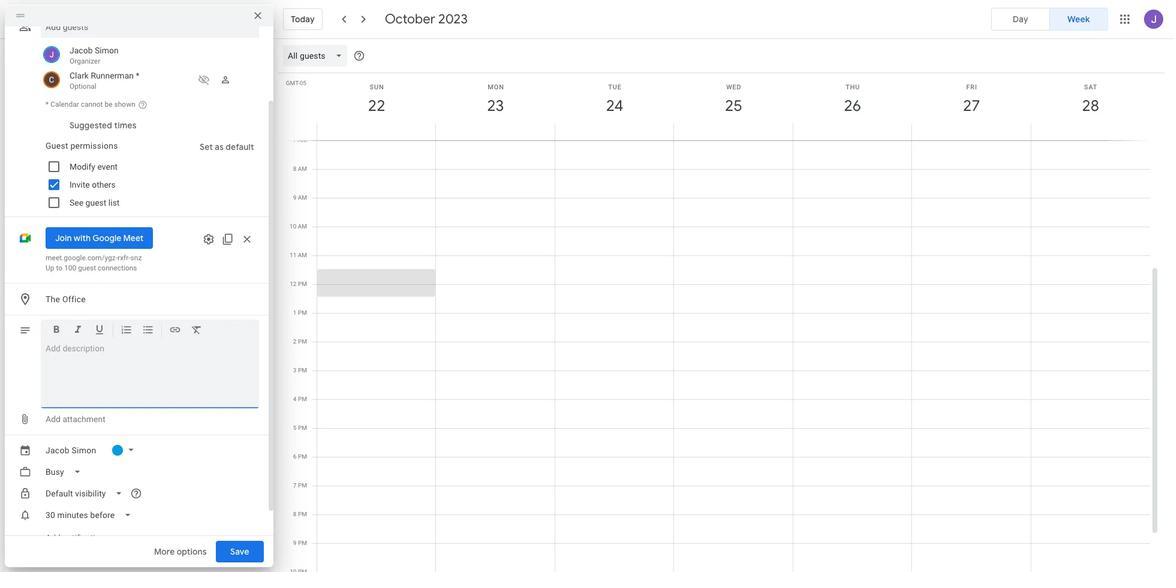 Task type: describe. For each thing, give the bounding box(es) containing it.
set as default
[[200, 142, 254, 152]]

invite
[[70, 180, 90, 190]]

28 column header
[[1031, 73, 1151, 140]]

8 for 8 pm
[[293, 511, 297, 518]]

12
[[290, 281, 297, 287]]

organizer
[[70, 57, 100, 65]]

pm for 2 pm
[[298, 338, 307, 345]]

pm for 9 pm
[[298, 540, 307, 547]]

calendar
[[50, 100, 79, 109]]

with
[[74, 233, 91, 244]]

office
[[62, 295, 86, 304]]

24 column header
[[555, 73, 674, 140]]

8 for 8 am
[[293, 166, 297, 172]]

remove formatting image
[[191, 324, 203, 338]]

group containing guest permissions
[[41, 136, 259, 212]]

am for 7 am
[[298, 137, 307, 143]]

sun
[[370, 83, 384, 91]]

26
[[844, 96, 861, 116]]

suggested
[[70, 120, 112, 131]]

2 pm
[[293, 338, 307, 345]]

italic image
[[72, 324, 84, 338]]

23
[[487, 96, 504, 116]]

5 pm
[[293, 425, 307, 431]]

5
[[293, 425, 297, 431]]

times
[[114, 120, 137, 131]]

3 pm
[[293, 367, 307, 374]]

25
[[725, 96, 742, 116]]

pm for 5 pm
[[298, 425, 307, 431]]

optional
[[70, 82, 96, 91]]

runnerman
[[91, 71, 134, 80]]

Guests text field
[[46, 16, 254, 38]]

invite others
[[70, 180, 116, 190]]

11 am
[[290, 252, 307, 259]]

7 for 7 pm
[[293, 482, 297, 489]]

24
[[606, 96, 623, 116]]

sat 28
[[1082, 83, 1099, 116]]

the office
[[46, 295, 86, 304]]

notification
[[63, 533, 105, 543]]

grid containing 22
[[278, 39, 1160, 572]]

* calendar cannot be shown
[[46, 100, 135, 109]]

guest permissions
[[46, 141, 118, 151]]

mon 23
[[487, 83, 504, 116]]

sunday, october 22 element
[[363, 92, 391, 120]]

thu
[[846, 83, 861, 91]]

jacob for jacob simon
[[46, 446, 69, 455]]

4 pm
[[293, 396, 307, 403]]

be
[[105, 100, 113, 109]]

8 pm
[[293, 511, 307, 518]]

10
[[290, 223, 297, 230]]

am for 11 am
[[298, 252, 307, 259]]

22 column header
[[317, 73, 436, 140]]

guests invited to this event. tree
[[41, 43, 259, 93]]

modify
[[70, 162, 95, 172]]

6
[[293, 454, 297, 460]]

join with google meet link
[[46, 227, 153, 249]]

22
[[368, 96, 385, 116]]

the office button
[[41, 289, 259, 310]]

join with google meet
[[55, 233, 144, 244]]

today
[[291, 14, 315, 25]]

fri 27
[[963, 83, 980, 116]]

add notification
[[46, 533, 105, 543]]

pm for 1 pm
[[298, 310, 307, 316]]

clark
[[70, 71, 89, 80]]

wed 25
[[725, 83, 742, 116]]

26 column header
[[793, 73, 913, 140]]

saturday, october 28 element
[[1077, 92, 1105, 120]]

6 pm
[[293, 454, 307, 460]]

google
[[92, 233, 121, 244]]

mon
[[488, 83, 504, 91]]

12 pm
[[290, 281, 307, 287]]

Description text field
[[46, 344, 254, 404]]

formatting options toolbar
[[41, 320, 259, 345]]

thu 26
[[844, 83, 861, 116]]

9 am
[[293, 194, 307, 201]]

bulleted list image
[[142, 324, 154, 338]]

Week radio
[[1050, 8, 1109, 31]]

permissions
[[70, 141, 118, 151]]

1 pm
[[293, 310, 307, 316]]

up
[[46, 264, 54, 272]]

simon for jacob simon organizer
[[95, 46, 119, 55]]

option group containing day
[[992, 8, 1109, 31]]

gmt-05
[[286, 80, 307, 86]]

wednesday, october 25 element
[[720, 92, 748, 120]]

suggested times
[[70, 120, 137, 131]]

am for 9 am
[[298, 194, 307, 201]]

bold image
[[50, 324, 62, 338]]

the
[[46, 295, 60, 304]]

show schedule of clark runnerman image
[[194, 70, 214, 89]]

thursday, october 26 element
[[839, 92, 867, 120]]

jacob simon
[[46, 446, 96, 455]]

meet.google.com/ygz-rxfr-snz up to 100 guest connections
[[46, 254, 142, 272]]

sat
[[1085, 83, 1098, 91]]

4
[[293, 396, 297, 403]]

see
[[70, 198, 83, 208]]



Task type: vqa. For each thing, say whether or not it's contained in the screenshot.


Task type: locate. For each thing, give the bounding box(es) containing it.
group
[[41, 136, 259, 212]]

simon down attachment on the left of page
[[72, 446, 96, 455]]

1 8 from the top
[[293, 166, 297, 172]]

7 down 6
[[293, 482, 297, 489]]

10 pm from the top
[[298, 540, 307, 547]]

tue
[[608, 83, 622, 91]]

pm
[[298, 281, 307, 287], [298, 310, 307, 316], [298, 338, 307, 345], [298, 367, 307, 374], [298, 396, 307, 403], [298, 425, 307, 431], [298, 454, 307, 460], [298, 482, 307, 489], [298, 511, 307, 518], [298, 540, 307, 547]]

jacob simon organizer
[[70, 46, 119, 65]]

0 horizontal spatial jacob
[[46, 446, 69, 455]]

wed
[[727, 83, 742, 91]]

5 pm from the top
[[298, 396, 307, 403]]

3
[[293, 367, 297, 374]]

modify event
[[70, 162, 118, 172]]

option group
[[992, 8, 1109, 31]]

pm for 3 pm
[[298, 367, 307, 374]]

2 am from the top
[[298, 166, 307, 172]]

am for 10 am
[[298, 223, 307, 230]]

day
[[1013, 14, 1029, 25]]

4 am from the top
[[298, 223, 307, 230]]

clark runnerman, optional tree item
[[41, 68, 259, 93]]

1 vertical spatial 8
[[293, 511, 297, 518]]

add for add attachment
[[46, 415, 61, 424]]

guest
[[46, 141, 68, 151]]

1 pm from the top
[[298, 281, 307, 287]]

clark runnerman * optional
[[70, 71, 139, 91]]

0 vertical spatial add
[[46, 415, 61, 424]]

see guest list
[[70, 198, 120, 208]]

0 vertical spatial 7
[[293, 137, 297, 143]]

simon up organizer
[[95, 46, 119, 55]]

sun 22
[[368, 83, 385, 116]]

pm for 8 pm
[[298, 511, 307, 518]]

None field
[[283, 45, 352, 67], [41, 461, 90, 483], [41, 483, 132, 505], [41, 505, 141, 526], [283, 45, 352, 67], [41, 461, 90, 483], [41, 483, 132, 505], [41, 505, 141, 526]]

pm right "5"
[[298, 425, 307, 431]]

0 vertical spatial guest
[[86, 198, 106, 208]]

am up 8 am
[[298, 137, 307, 143]]

jacob down add attachment
[[46, 446, 69, 455]]

4 pm from the top
[[298, 367, 307, 374]]

Day radio
[[992, 8, 1050, 31]]

cannot
[[81, 100, 103, 109]]

jacob up organizer
[[70, 46, 93, 55]]

2 8 from the top
[[293, 511, 297, 518]]

10 am
[[290, 223, 307, 230]]

join
[[55, 233, 72, 244]]

0 vertical spatial 9
[[293, 194, 297, 201]]

am down 7 am
[[298, 166, 307, 172]]

* down jacob simon, organizer tree item on the top left
[[136, 71, 139, 80]]

add for add notification
[[46, 533, 61, 543]]

meet
[[123, 233, 144, 244]]

add attachment
[[46, 415, 105, 424]]

insert link image
[[169, 324, 181, 338]]

others
[[92, 180, 116, 190]]

0 vertical spatial jacob
[[70, 46, 93, 55]]

simon
[[95, 46, 119, 55], [72, 446, 96, 455]]

pm down 6 pm
[[298, 482, 307, 489]]

add left "notification"
[[46, 533, 61, 543]]

1
[[293, 310, 297, 316]]

pm right 3
[[298, 367, 307, 374]]

add inside 'button'
[[46, 533, 61, 543]]

pm for 6 pm
[[298, 454, 307, 460]]

simon for jacob simon
[[72, 446, 96, 455]]

1 vertical spatial simon
[[72, 446, 96, 455]]

* left calendar
[[46, 100, 49, 109]]

set
[[200, 142, 213, 152]]

28
[[1082, 96, 1099, 116]]

add notification button
[[41, 524, 109, 553]]

1 vertical spatial guest
[[78, 264, 96, 272]]

connections
[[98, 264, 137, 272]]

2023
[[439, 11, 468, 28]]

event
[[97, 162, 118, 172]]

meet.google.com/ygz-
[[46, 254, 118, 262]]

1 horizontal spatial jacob
[[70, 46, 93, 55]]

9 down 8 pm
[[293, 540, 297, 547]]

simon inside jacob simon organizer
[[95, 46, 119, 55]]

am for 8 am
[[298, 166, 307, 172]]

list
[[108, 198, 120, 208]]

pm for 12 pm
[[298, 281, 307, 287]]

rxfr-
[[118, 254, 131, 262]]

*
[[136, 71, 139, 80], [46, 100, 49, 109]]

today button
[[283, 5, 323, 34]]

3 pm from the top
[[298, 338, 307, 345]]

1 9 from the top
[[293, 194, 297, 201]]

1 vertical spatial *
[[46, 100, 49, 109]]

8 pm from the top
[[298, 482, 307, 489]]

3 am from the top
[[298, 194, 307, 201]]

1 am from the top
[[298, 137, 307, 143]]

1 vertical spatial add
[[46, 533, 61, 543]]

as
[[215, 142, 224, 152]]

add left attachment on the left of page
[[46, 415, 61, 424]]

pm right 4 on the left of page
[[298, 396, 307, 403]]

pm for 4 pm
[[298, 396, 307, 403]]

pm down 8 pm
[[298, 540, 307, 547]]

7 up 8 am
[[293, 137, 297, 143]]

1 vertical spatial 9
[[293, 540, 297, 547]]

numbered list image
[[121, 324, 133, 338]]

october 2023
[[385, 11, 468, 28]]

october
[[385, 11, 436, 28]]

pm for 7 pm
[[298, 482, 307, 489]]

add attachment button
[[41, 409, 110, 430]]

add inside button
[[46, 415, 61, 424]]

6 pm from the top
[[298, 425, 307, 431]]

am
[[298, 137, 307, 143], [298, 166, 307, 172], [298, 194, 307, 201], [298, 223, 307, 230], [298, 252, 307, 259]]

23 column header
[[436, 73, 555, 140]]

05
[[300, 80, 307, 86]]

25 column header
[[674, 73, 794, 140]]

am right 10 on the left top of page
[[298, 223, 307, 230]]

0 vertical spatial 8
[[293, 166, 297, 172]]

7 pm from the top
[[298, 454, 307, 460]]

27
[[963, 96, 980, 116]]

2
[[293, 338, 297, 345]]

9 for 9 pm
[[293, 540, 297, 547]]

1 vertical spatial 7
[[293, 482, 297, 489]]

to
[[56, 264, 62, 272]]

8 down 7 am
[[293, 166, 297, 172]]

gmt-
[[286, 80, 300, 86]]

0 horizontal spatial *
[[46, 100, 49, 109]]

set as default button
[[195, 136, 259, 158]]

8 up the 9 pm at the bottom left
[[293, 511, 297, 518]]

2 pm from the top
[[298, 310, 307, 316]]

pm right 6
[[298, 454, 307, 460]]

* inside clark runnerman * optional
[[136, 71, 139, 80]]

7 for 7 am
[[293, 137, 297, 143]]

monday, october 23 element
[[482, 92, 510, 120]]

am down 8 am
[[298, 194, 307, 201]]

2 9 from the top
[[293, 540, 297, 547]]

27 column header
[[912, 73, 1032, 140]]

tuesday, october 24 element
[[601, 92, 629, 120]]

8
[[293, 166, 297, 172], [293, 511, 297, 518]]

9
[[293, 194, 297, 201], [293, 540, 297, 547]]

grid
[[278, 39, 1160, 572]]

guest inside meet.google.com/ygz-rxfr-snz up to 100 guest connections
[[78, 264, 96, 272]]

pm right 1
[[298, 310, 307, 316]]

jacob inside jacob simon organizer
[[70, 46, 93, 55]]

1 horizontal spatial *
[[136, 71, 139, 80]]

jacob
[[70, 46, 93, 55], [46, 446, 69, 455]]

5 am from the top
[[298, 252, 307, 259]]

am right 11
[[298, 252, 307, 259]]

jacob for jacob simon organizer
[[70, 46, 93, 55]]

pm right the 12
[[298, 281, 307, 287]]

snz
[[131, 254, 142, 262]]

tue 24
[[606, 83, 623, 116]]

friday, october 27 element
[[958, 92, 986, 120]]

guest
[[86, 198, 106, 208], [78, 264, 96, 272]]

7 am
[[293, 137, 307, 143]]

0 vertical spatial simon
[[95, 46, 119, 55]]

suggested times button
[[65, 115, 141, 136]]

9 pm
[[293, 540, 307, 547]]

11
[[290, 252, 297, 259]]

underline image
[[94, 324, 106, 338]]

1 vertical spatial jacob
[[46, 446, 69, 455]]

2 7 from the top
[[293, 482, 297, 489]]

9 pm from the top
[[298, 511, 307, 518]]

guest left list
[[86, 198, 106, 208]]

1 7 from the top
[[293, 137, 297, 143]]

2 add from the top
[[46, 533, 61, 543]]

1 add from the top
[[46, 415, 61, 424]]

default
[[226, 142, 254, 152]]

pm down the '7 pm'
[[298, 511, 307, 518]]

7 pm
[[293, 482, 307, 489]]

week
[[1068, 14, 1090, 25]]

9 for 9 am
[[293, 194, 297, 201]]

9 up 10 on the left top of page
[[293, 194, 297, 201]]

shown
[[114, 100, 135, 109]]

jacob simon, organizer tree item
[[41, 43, 259, 68]]

pm right 2
[[298, 338, 307, 345]]

guest down meet.google.com/ygz-
[[78, 264, 96, 272]]

attachment
[[63, 415, 105, 424]]

0 vertical spatial *
[[136, 71, 139, 80]]

8 am
[[293, 166, 307, 172]]

100
[[64, 264, 76, 272]]



